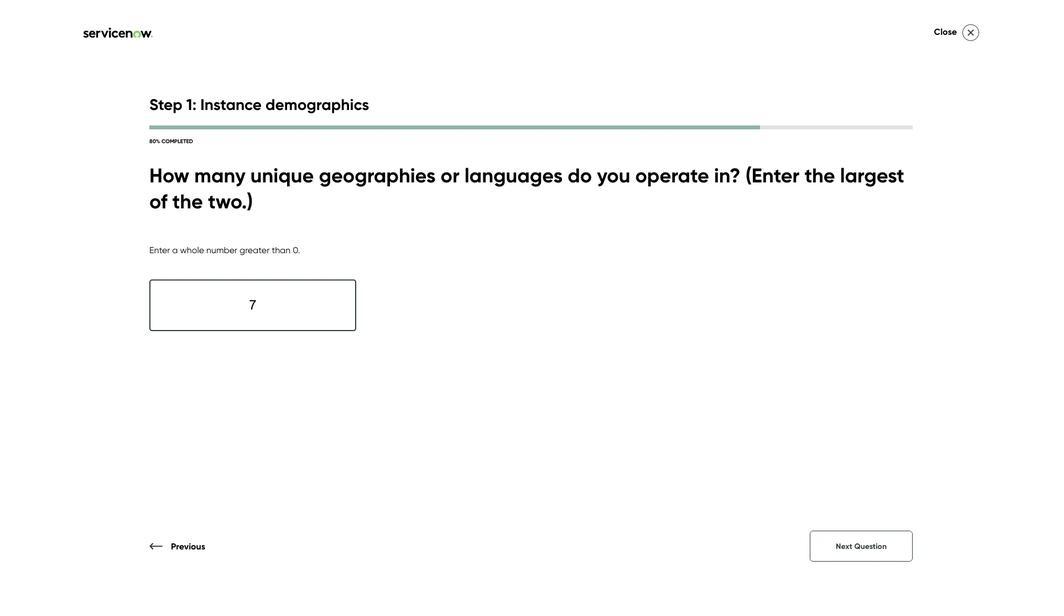 Task type: locate. For each thing, give the bounding box(es) containing it.
number
[[206, 245, 237, 255]]

enter a whole number greater than 0.
[[149, 245, 300, 255]]

the
[[805, 163, 835, 188], [172, 189, 203, 214]]

previous
[[171, 541, 205, 552]]

how many unique geographies or languages do you operate in? (enter the largest of the two.)
[[149, 163, 905, 214]]

completed
[[162, 138, 193, 145]]

servicenow platform team estimator
[[476, 149, 817, 239]]

estimator
[[574, 195, 729, 239]]

1 horizontal spatial the
[[805, 163, 835, 188]]

0 vertical spatial the
[[805, 163, 835, 188]]

Enter a number field
[[149, 280, 356, 331]]

0 horizontal spatial the
[[172, 189, 203, 214]]

next
[[836, 542, 853, 551]]

the world works with servicenow™
[[102, 544, 242, 555]]

of
[[149, 189, 167, 214]]

the right (enter
[[805, 163, 835, 188]]

servicenow™
[[190, 544, 242, 555]]

the right of
[[172, 189, 203, 214]]

80%
[[149, 138, 160, 145]]

works
[[145, 544, 168, 555]]

many
[[194, 163, 246, 188]]

languages
[[465, 163, 563, 188]]

whole
[[180, 245, 204, 255]]

platform
[[678, 149, 817, 193]]

a
[[172, 245, 178, 255]]

do
[[568, 163, 592, 188]]

step
[[149, 95, 183, 114]]

geographies
[[319, 163, 436, 188]]

greater
[[240, 245, 270, 255]]

step 1: instance demographics
[[149, 95, 369, 114]]

world
[[120, 544, 143, 555]]



Task type: vqa. For each thing, say whether or not it's contained in the screenshot.
Numbered list icon
no



Task type: describe. For each thing, give the bounding box(es) containing it.
servicenow
[[476, 149, 669, 193]]

0.
[[293, 245, 300, 255]]

center
[[220, 31, 262, 47]]

or
[[441, 163, 460, 188]]

how
[[149, 163, 189, 188]]

(enter
[[746, 163, 800, 188]]

success
[[168, 31, 217, 47]]

instance
[[200, 95, 262, 114]]

than
[[272, 245, 291, 255]]

customer success center link
[[22, 31, 266, 47]]

customer success center
[[105, 31, 262, 47]]

customer
[[105, 31, 165, 47]]

1 vertical spatial the
[[172, 189, 203, 214]]

demographics
[[266, 95, 369, 114]]

enter
[[149, 245, 170, 255]]

close
[[934, 26, 957, 37]]

question
[[855, 542, 887, 551]]

next question link
[[810, 531, 913, 562]]

next question
[[836, 542, 887, 551]]

two.)
[[208, 189, 253, 214]]

1:
[[186, 95, 197, 114]]

with
[[170, 544, 188, 555]]

operate
[[636, 163, 709, 188]]

the
[[102, 544, 118, 555]]

unique
[[251, 163, 314, 188]]

in?
[[714, 163, 741, 188]]

largest
[[840, 163, 905, 188]]

you
[[597, 163, 631, 188]]

80% completed
[[149, 138, 193, 145]]

team
[[476, 195, 565, 239]]



